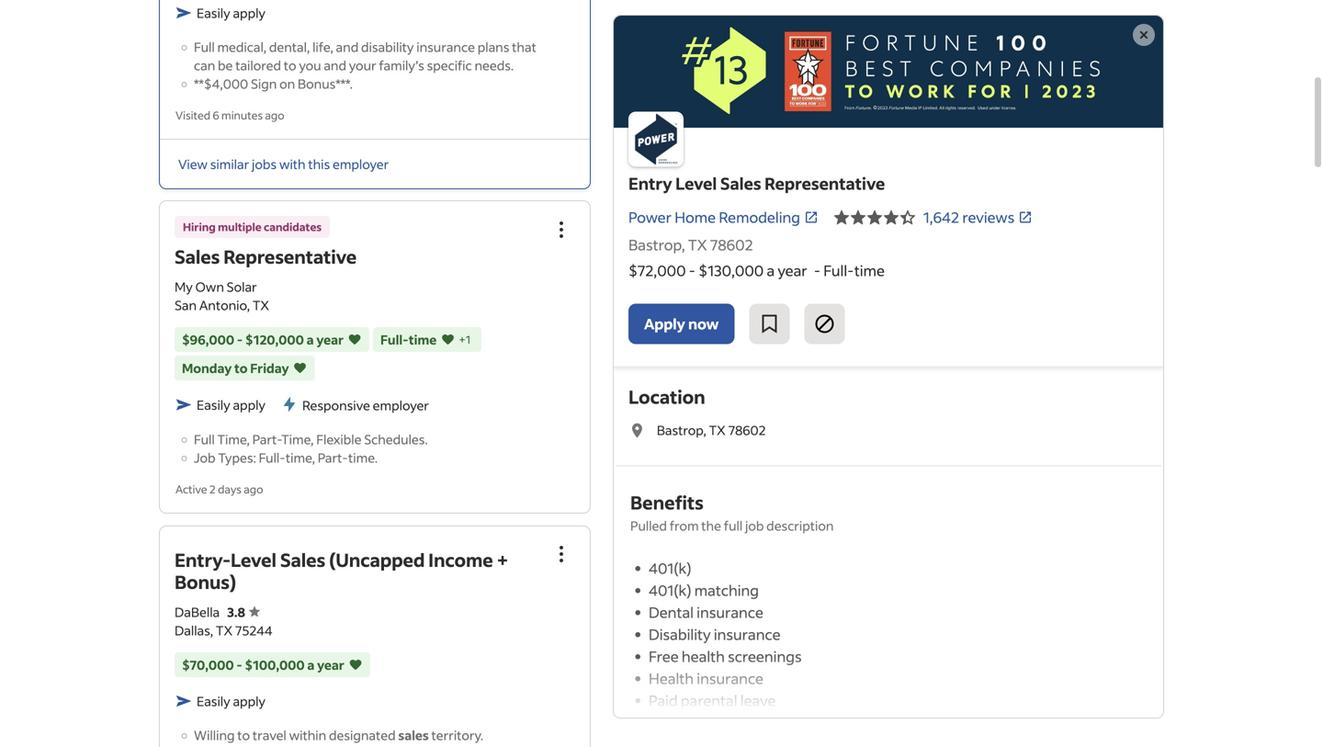 Task type: locate. For each thing, give the bounding box(es) containing it.
bastrop, up $72,000
[[629, 235, 685, 254]]

1 apply from the top
[[233, 4, 266, 21]]

$72,000
[[629, 261, 686, 280]]

matches your preference image left the full-time
[[348, 330, 362, 349]]

0 horizontal spatial part-
[[252, 431, 281, 448]]

easily for sales
[[197, 693, 230, 710]]

similar
[[210, 156, 249, 172]]

plans
[[478, 38, 510, 55]]

2 horizontal spatial full-
[[824, 261, 855, 280]]

view
[[178, 156, 208, 172]]

tx
[[688, 235, 707, 254], [253, 297, 269, 313], [709, 422, 726, 439], [216, 622, 233, 639]]

paid
[[649, 691, 678, 710]]

3 easily from the top
[[197, 693, 230, 710]]

1 vertical spatial part-
[[318, 449, 348, 466]]

full medical, dental, life, and disability insurance plans that can be tailored to you and your family's specific needs. **$4,000 sign on bonus***.
[[194, 38, 537, 92]]

solar
[[227, 279, 257, 295]]

0 vertical spatial employer
[[333, 156, 389, 172]]

days
[[218, 482, 242, 496]]

0 horizontal spatial time,
[[217, 431, 250, 448]]

a right $100,000
[[307, 657, 315, 673]]

types:
[[218, 449, 256, 466]]

2 vertical spatial year
[[317, 657, 345, 673]]

representative up "4.3 out of 5 stars" image
[[765, 173, 886, 194]]

1 easily from the top
[[197, 4, 230, 21]]

apply up medical, in the top left of the page
[[233, 4, 266, 21]]

- for $72,000 - $130,000 a year - full-time
[[689, 261, 696, 280]]

level for entry
[[676, 173, 717, 194]]

active 2 days ago
[[176, 482, 263, 496]]

matches your preference image for monday to friday
[[293, 359, 308, 377]]

matches your preference image up the designated
[[348, 656, 363, 674]]

insurance down the matching
[[697, 603, 764, 622]]

year up save this job icon
[[778, 261, 808, 280]]

2 vertical spatial easily
[[197, 693, 230, 710]]

employer right this
[[333, 156, 389, 172]]

to down the dental,
[[284, 57, 296, 73]]

full- inside full time, part-time, flexible schedules. job types: full-time, part-time.
[[259, 449, 286, 466]]

full inside full medical, dental, life, and disability insurance plans that can be tailored to you and your family's specific needs. **$4,000 sign on bonus***.
[[194, 38, 215, 55]]

0 vertical spatial level
[[676, 173, 717, 194]]

2 vertical spatial apply
[[233, 693, 266, 710]]

1 vertical spatial representative
[[224, 245, 357, 268]]

home
[[675, 208, 716, 227]]

easily up the willing
[[197, 693, 230, 710]]

to for friday
[[234, 360, 248, 376]]

year right $100,000
[[317, 657, 345, 673]]

1 vertical spatial bastrop,
[[657, 422, 707, 439]]

+
[[459, 332, 466, 347], [497, 548, 509, 572]]

2 vertical spatial to
[[237, 727, 250, 744]]

3.8
[[227, 604, 245, 621]]

willing to travel within designated sales territory.
[[194, 727, 484, 744]]

1 vertical spatial easily
[[197, 397, 230, 413]]

a right $130,000
[[767, 261, 775, 280]]

apply now
[[644, 314, 719, 333]]

matches your preference image right friday
[[293, 359, 308, 377]]

bonus***.
[[298, 75, 353, 92]]

1 vertical spatial time
[[409, 331, 437, 348]]

ago right minutes on the left top of page
[[265, 108, 285, 122]]

health
[[649, 669, 694, 688]]

my own solar san antonio, tx
[[175, 279, 269, 313]]

1 vertical spatial a
[[307, 331, 314, 348]]

ago
[[265, 108, 285, 122], [244, 482, 263, 496]]

territory.
[[432, 727, 484, 744]]

0 vertical spatial to
[[284, 57, 296, 73]]

multiple
[[218, 220, 262, 234]]

full- up not interested icon
[[824, 261, 855, 280]]

easily down monday on the left of page
[[197, 397, 230, 413]]

0 vertical spatial full
[[194, 38, 215, 55]]

life,
[[313, 38, 333, 55]]

sales up power home remodeling link
[[721, 173, 762, 194]]

apply down monday to friday
[[233, 397, 266, 413]]

1 vertical spatial 78602
[[729, 422, 766, 439]]

leave
[[741, 691, 776, 710]]

+ right matches your preference image
[[459, 332, 466, 347]]

to left friday
[[234, 360, 248, 376]]

2 vertical spatial sales
[[280, 548, 326, 572]]

bastrop, tx 78602 down location
[[657, 422, 766, 439]]

1,642 reviews
[[924, 208, 1015, 227]]

sales inside entry-level sales (uncapped income + bonus)
[[280, 548, 326, 572]]

- right $70,000
[[237, 657, 242, 673]]

easily apply
[[197, 4, 266, 21], [197, 397, 266, 413], [197, 693, 266, 710]]

full inside full time, part-time, flexible schedules. job types: full-time, part-time.
[[194, 431, 215, 448]]

full up job at left
[[194, 431, 215, 448]]

a for $130,000
[[767, 261, 775, 280]]

78602 up $130,000
[[710, 235, 754, 254]]

part- up types:
[[252, 431, 281, 448]]

time down "4.3 out of 5 stars" image
[[855, 261, 885, 280]]

easily
[[197, 4, 230, 21], [197, 397, 230, 413], [197, 693, 230, 710]]

0 vertical spatial +
[[459, 332, 466, 347]]

pulled
[[631, 518, 667, 534]]

year right $120,000
[[317, 331, 344, 348]]

+ right income on the left of page
[[497, 548, 509, 572]]

0 vertical spatial apply
[[233, 4, 266, 21]]

0 vertical spatial bastrop, tx 78602
[[629, 235, 754, 254]]

0 vertical spatial ago
[[265, 108, 285, 122]]

1 horizontal spatial +
[[497, 548, 509, 572]]

6
[[213, 108, 219, 122]]

sales
[[721, 173, 762, 194], [175, 245, 220, 268], [280, 548, 326, 572]]

1 vertical spatial full
[[194, 431, 215, 448]]

0 vertical spatial sales
[[721, 173, 762, 194]]

full- left matches your preference image
[[381, 331, 409, 348]]

job
[[194, 449, 216, 466]]

0 horizontal spatial representative
[[224, 245, 357, 268]]

2 vertical spatial a
[[307, 657, 315, 673]]

1 horizontal spatial time,
[[281, 431, 314, 448]]

1 vertical spatial to
[[234, 360, 248, 376]]

not interested image
[[814, 313, 836, 335]]

0 vertical spatial matches your preference image
[[348, 330, 362, 349]]

78602 up benefits pulled from the full job description
[[729, 422, 766, 439]]

2 401(k) from the top
[[649, 581, 692, 600]]

remodeling
[[719, 208, 801, 227]]

0 vertical spatial representative
[[765, 173, 886, 194]]

candidates
[[264, 220, 322, 234]]

1 vertical spatial and
[[324, 57, 347, 73]]

and up bonus***.
[[324, 57, 347, 73]]

insurance up specific
[[417, 38, 475, 55]]

$96,000 - $120,000 a year
[[182, 331, 344, 348]]

2 vertical spatial matches your preference image
[[348, 656, 363, 674]]

benefits pulled from the full job description
[[631, 490, 834, 534]]

- right $72,000
[[689, 261, 696, 280]]

full-time
[[381, 331, 437, 348]]

can
[[194, 57, 215, 73]]

friday
[[250, 360, 289, 376]]

0 vertical spatial part-
[[252, 431, 281, 448]]

easily apply up the willing
[[197, 693, 266, 710]]

2 easily from the top
[[197, 397, 230, 413]]

1 full from the top
[[194, 38, 215, 55]]

description
[[767, 518, 834, 534]]

$70,000
[[182, 657, 234, 673]]

1 horizontal spatial full-
[[381, 331, 409, 348]]

3 easily apply from the top
[[197, 693, 266, 710]]

full
[[724, 518, 743, 534]]

level inside entry-level sales (uncapped income + bonus)
[[231, 548, 277, 572]]

a
[[767, 261, 775, 280], [307, 331, 314, 348], [307, 657, 315, 673]]

full-
[[824, 261, 855, 280], [381, 331, 409, 348], [259, 449, 286, 466]]

1 horizontal spatial level
[[676, 173, 717, 194]]

full
[[194, 38, 215, 55], [194, 431, 215, 448]]

ago right days
[[244, 482, 263, 496]]

power home remodeling logo image
[[614, 16, 1164, 128], [629, 112, 684, 167]]

2 vertical spatial easily apply
[[197, 693, 266, 710]]

sales down hiring
[[175, 245, 220, 268]]

2 horizontal spatial sales
[[721, 173, 762, 194]]

now
[[688, 314, 719, 333]]

part- down flexible
[[318, 449, 348, 466]]

2 vertical spatial full-
[[259, 449, 286, 466]]

1 401(k) from the top
[[649, 559, 692, 578]]

apply for sales
[[233, 693, 266, 710]]

reviews
[[963, 208, 1015, 227]]

apply down $70,000 - $100,000 a year
[[233, 693, 266, 710]]

time,
[[217, 431, 250, 448], [281, 431, 314, 448]]

bastrop, down location
[[657, 422, 707, 439]]

bastrop, tx 78602 down home
[[629, 235, 754, 254]]

income
[[429, 548, 493, 572]]

1 vertical spatial year
[[317, 331, 344, 348]]

1 vertical spatial bastrop, tx 78602
[[657, 422, 766, 439]]

tx down solar
[[253, 297, 269, 313]]

level up 3.8 out of five stars rating 'icon'
[[231, 548, 277, 572]]

my
[[175, 279, 193, 295]]

0 vertical spatial 78602
[[710, 235, 754, 254]]

78602 for location
[[729, 422, 766, 439]]

matching
[[695, 581, 759, 600]]

medical,
[[217, 38, 267, 55]]

schedules.
[[364, 431, 428, 448]]

full up "can"
[[194, 38, 215, 55]]

level up home
[[676, 173, 717, 194]]

1 horizontal spatial time
[[855, 261, 885, 280]]

time, up types:
[[217, 431, 250, 448]]

0 vertical spatial 401(k)
[[649, 559, 692, 578]]

apply now button
[[629, 304, 735, 344]]

1 vertical spatial 401(k)
[[649, 581, 692, 600]]

close job details image
[[1133, 24, 1155, 46]]

0 vertical spatial time
[[855, 261, 885, 280]]

full- right types:
[[259, 449, 286, 466]]

a for $120,000
[[307, 331, 314, 348]]

matches your preference image
[[348, 330, 362, 349], [293, 359, 308, 377], [348, 656, 363, 674]]

power
[[629, 208, 672, 227]]

apply
[[233, 4, 266, 21], [233, 397, 266, 413], [233, 693, 266, 710]]

1 vertical spatial +
[[497, 548, 509, 572]]

matches your preference image for $70,000 - $100,000 a year
[[348, 656, 363, 674]]

1 vertical spatial matches your preference image
[[293, 359, 308, 377]]

0 horizontal spatial sales
[[175, 245, 220, 268]]

designated
[[329, 727, 396, 744]]

1 vertical spatial easily apply
[[197, 397, 266, 413]]

save this job image
[[759, 313, 781, 335]]

time, up time,
[[281, 431, 314, 448]]

1,642 reviews link
[[924, 208, 1033, 227]]

0 horizontal spatial ago
[[244, 482, 263, 496]]

0 vertical spatial easily apply
[[197, 4, 266, 21]]

to for travel
[[237, 727, 250, 744]]

tx down home
[[688, 235, 707, 254]]

1 horizontal spatial sales
[[280, 548, 326, 572]]

location
[[629, 385, 706, 409]]

to left the travel
[[237, 727, 250, 744]]

3 apply from the top
[[233, 693, 266, 710]]

bastrop, for entry level sales representative
[[629, 235, 685, 254]]

and
[[336, 38, 359, 55], [324, 57, 347, 73]]

this
[[308, 156, 330, 172]]

1 horizontal spatial ago
[[265, 108, 285, 122]]

easily apply up medical, in the top left of the page
[[197, 4, 266, 21]]

bastrop, tx 78602
[[629, 235, 754, 254], [657, 422, 766, 439]]

free
[[649, 647, 679, 666]]

dallas,
[[175, 622, 213, 639]]

1
[[466, 332, 471, 347]]

level
[[676, 173, 717, 194], [231, 548, 277, 572]]

a right $120,000
[[307, 331, 314, 348]]

1 vertical spatial apply
[[233, 397, 266, 413]]

bastrop, tx 78602 for location
[[657, 422, 766, 439]]

75244
[[235, 622, 273, 639]]

2
[[209, 482, 216, 496]]

0 vertical spatial year
[[778, 261, 808, 280]]

1 horizontal spatial part-
[[318, 449, 348, 466]]

1 easily apply from the top
[[197, 4, 266, 21]]

2 full from the top
[[194, 431, 215, 448]]

job
[[745, 518, 764, 534]]

representative down candidates
[[224, 245, 357, 268]]

0 horizontal spatial full-
[[259, 449, 286, 466]]

insurance inside full medical, dental, life, and disability insurance plans that can be tailored to you and your family's specific needs. **$4,000 sign on bonus***.
[[417, 38, 475, 55]]

employer up schedules.
[[373, 397, 429, 414]]

0 vertical spatial and
[[336, 38, 359, 55]]

year
[[778, 261, 808, 280], [317, 331, 344, 348], [317, 657, 345, 673]]

time
[[855, 261, 885, 280], [409, 331, 437, 348]]

visited
[[176, 108, 211, 122]]

sales for entry-
[[280, 548, 326, 572]]

- up monday to friday
[[237, 331, 243, 348]]

0 vertical spatial a
[[767, 261, 775, 280]]

easily up medical, in the top left of the page
[[197, 4, 230, 21]]

0 vertical spatial bastrop,
[[629, 235, 685, 254]]

0 vertical spatial easily
[[197, 4, 230, 21]]

sales left (uncapped
[[280, 548, 326, 572]]

0 horizontal spatial level
[[231, 548, 277, 572]]

easily apply down monday to friday
[[197, 397, 266, 413]]

and up "your"
[[336, 38, 359, 55]]

matches your preference image for $96,000 - $120,000 a year
[[348, 330, 362, 349]]

employer
[[333, 156, 389, 172], [373, 397, 429, 414]]

time left matches your preference image
[[409, 331, 437, 348]]

1 vertical spatial ago
[[244, 482, 263, 496]]

1,642
[[924, 208, 960, 227]]

1 vertical spatial level
[[231, 548, 277, 572]]



Task type: vqa. For each thing, say whether or not it's contained in the screenshot.
the topmost ago
yes



Task type: describe. For each thing, give the bounding box(es) containing it.
view similar jobs with this employer
[[178, 156, 389, 172]]

responsive
[[302, 397, 370, 414]]

monday to friday
[[182, 360, 289, 376]]

- for $70,000 - $100,000 a year
[[237, 657, 242, 673]]

2 apply from the top
[[233, 397, 266, 413]]

responsive employer
[[302, 397, 429, 414]]

sales representative button
[[175, 245, 357, 268]]

benefits
[[631, 490, 704, 514]]

**$4,000
[[194, 75, 248, 92]]

easily apply for visited 6 minutes ago
[[197, 4, 266, 21]]

0 vertical spatial full-
[[824, 261, 855, 280]]

entry
[[629, 173, 672, 194]]

view similar jobs with this employer link
[[178, 156, 389, 172]]

travel
[[253, 727, 287, 744]]

1 vertical spatial full-
[[381, 331, 409, 348]]

sales representative
[[175, 245, 357, 268]]

bastrop, for location
[[657, 422, 707, 439]]

time,
[[286, 449, 315, 466]]

tx up benefits pulled from the full job description
[[709, 422, 726, 439]]

the
[[702, 518, 722, 534]]

dallas, tx 75244
[[175, 622, 273, 639]]

year for $100,000
[[317, 657, 345, 673]]

1 vertical spatial sales
[[175, 245, 220, 268]]

willing
[[194, 727, 235, 744]]

- up not interested icon
[[814, 261, 821, 280]]

antonio,
[[199, 297, 250, 313]]

dental,
[[269, 38, 310, 55]]

year for $130,000
[[778, 261, 808, 280]]

2 easily apply from the top
[[197, 397, 266, 413]]

tx down 3.8
[[216, 622, 233, 639]]

(uncapped
[[329, 548, 425, 572]]

tx inside my own solar san antonio, tx
[[253, 297, 269, 313]]

active
[[176, 482, 207, 496]]

minutes
[[221, 108, 263, 122]]

family's
[[379, 57, 424, 73]]

dental
[[649, 603, 694, 622]]

disability
[[361, 38, 414, 55]]

needs.
[[475, 57, 514, 73]]

1 vertical spatial employer
[[373, 397, 429, 414]]

apply
[[644, 314, 686, 333]]

tailored
[[236, 57, 281, 73]]

flexible
[[316, 431, 362, 448]]

health
[[682, 647, 725, 666]]

1 time, from the left
[[217, 431, 250, 448]]

78602 for entry level sales representative
[[710, 235, 754, 254]]

insurance up screenings at the right bottom
[[714, 625, 781, 644]]

ago for part-
[[244, 482, 263, 496]]

a for $100,000
[[307, 657, 315, 673]]

bonus)
[[175, 570, 236, 594]]

disability
[[649, 625, 711, 644]]

$130,000
[[699, 261, 764, 280]]

monday
[[182, 360, 232, 376]]

visited 6 minutes ago
[[176, 108, 285, 122]]

entry level sales representative
[[629, 173, 886, 194]]

0 horizontal spatial time
[[409, 331, 437, 348]]

+ inside entry-level sales (uncapped income + bonus)
[[497, 548, 509, 572]]

apply for visited 6 minutes ago
[[233, 4, 266, 21]]

easily for visited 6 minutes ago
[[197, 4, 230, 21]]

0 horizontal spatial +
[[459, 332, 466, 347]]

you
[[299, 57, 321, 73]]

1 horizontal spatial representative
[[765, 173, 886, 194]]

sign
[[251, 75, 277, 92]]

$70,000 - $100,000 a year
[[182, 657, 345, 673]]

- for $96,000 - $120,000 a year
[[237, 331, 243, 348]]

san
[[175, 297, 197, 313]]

easily apply for sales
[[197, 693, 266, 710]]

time.
[[348, 449, 378, 466]]

from
[[670, 518, 699, 534]]

full for full medical, dental, life, and disability insurance plans that can be tailored to you and your family's specific needs. **$4,000 sign on bonus***.
[[194, 38, 215, 55]]

$72,000 - $130,000 a year - full-time
[[629, 261, 885, 280]]

entry-
[[175, 548, 231, 572]]

dabella
[[175, 604, 220, 621]]

matches your preference image
[[441, 330, 455, 349]]

$100,000
[[245, 657, 305, 673]]

power home remodeling
[[629, 208, 801, 227]]

4.3 out of 5 stars image
[[834, 206, 917, 228]]

+ 1
[[459, 332, 471, 347]]

jobs
[[252, 156, 277, 172]]

be
[[218, 57, 233, 73]]

with
[[279, 156, 306, 172]]

that
[[512, 38, 537, 55]]

your
[[349, 57, 377, 73]]

2 time, from the left
[[281, 431, 314, 448]]

on
[[280, 75, 295, 92]]

bastrop, tx 78602 for entry level sales representative
[[629, 235, 754, 254]]

entry-level sales (uncapped income + bonus)
[[175, 548, 509, 594]]

job actions for sales representative is collapsed image
[[551, 219, 573, 241]]

hiring
[[183, 220, 216, 234]]

3.8 out of five stars rating image
[[227, 604, 260, 621]]

$96,000
[[182, 331, 234, 348]]

full for full time, part-time, flexible schedules. job types: full-time, part-time.
[[194, 431, 215, 448]]

job actions for entry-level sales (uncapped income + bonus) is collapsed image
[[551, 543, 573, 565]]

hiring multiple candidates
[[183, 220, 322, 234]]

sales for entry
[[721, 173, 762, 194]]

power home remodeling link
[[629, 206, 819, 228]]

to inside full medical, dental, life, and disability insurance plans that can be tailored to you and your family's specific needs. **$4,000 sign on bonus***.
[[284, 57, 296, 73]]

year for $120,000
[[317, 331, 344, 348]]

specific
[[427, 57, 472, 73]]

level for entry-
[[231, 548, 277, 572]]

entry-level sales (uncapped income + bonus) button
[[175, 548, 509, 594]]

within
[[289, 727, 327, 744]]

ago for dental,
[[265, 108, 285, 122]]

insurance up parental
[[697, 669, 764, 688]]

$120,000
[[245, 331, 304, 348]]



